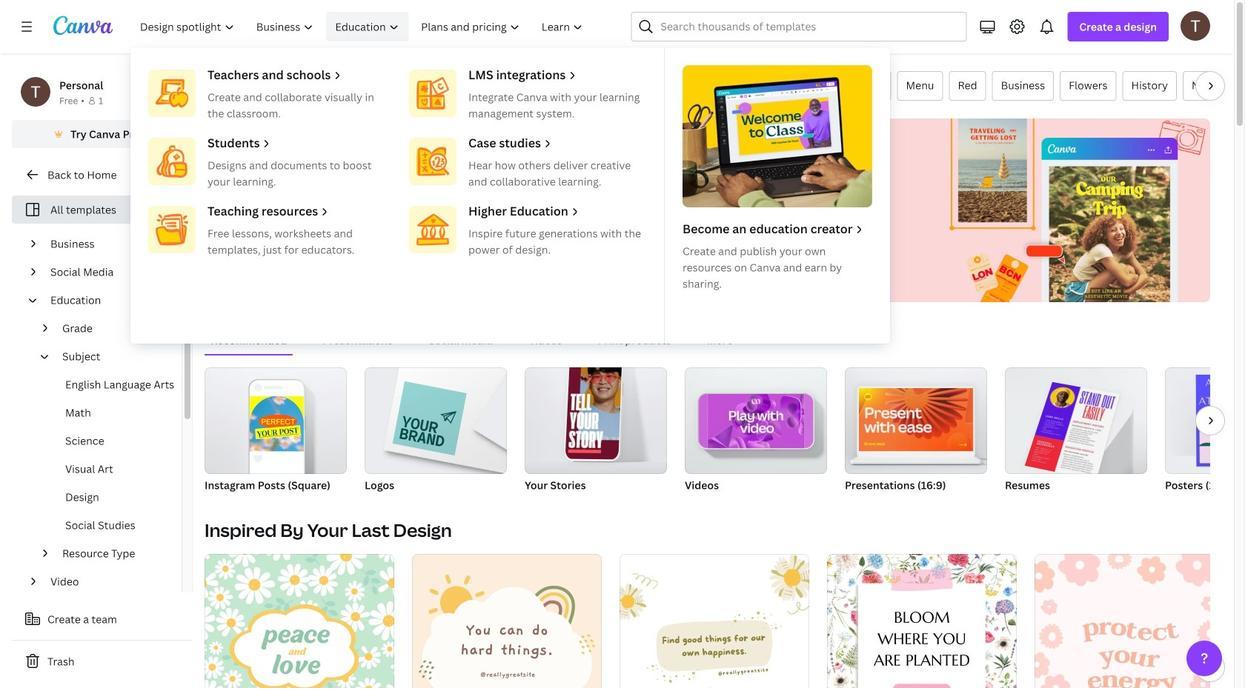 Task type: locate. For each thing, give the bounding box(es) containing it.
your story image
[[565, 359, 622, 460], [525, 368, 667, 474]]

yellow beige cute quote instagram post image
[[412, 554, 602, 689]]

video image
[[685, 368, 827, 474], [708, 394, 804, 449]]

trendy travel templates image
[[935, 119, 1211, 302]]

Search search field
[[661, 13, 957, 41]]

poster (18 × 24 in portrait) image
[[1165, 368, 1245, 474], [1196, 375, 1245, 467]]

instagram post (square) image
[[205, 368, 347, 474], [250, 397, 304, 452]]

resume image
[[1005, 368, 1148, 474], [1025, 382, 1120, 481]]

yellow and light green cute floral quote peace and love instagram post image
[[205, 554, 394, 689]]

beige green cute minimalist quote instagram post image
[[620, 554, 810, 689]]

logo image
[[365, 368, 507, 474], [393, 382, 467, 456]]

top level navigation element
[[130, 12, 890, 344]]

menu
[[130, 47, 890, 344]]

None search field
[[631, 12, 967, 42]]

pretty floral border spring quote instagram post image
[[827, 554, 1017, 689]]

presentation (16:9) image
[[845, 368, 987, 474], [859, 388, 974, 451]]



Task type: vqa. For each thing, say whether or not it's contained in the screenshot.
the Yellow Beige Cute Quote Instagram Post image
yes



Task type: describe. For each thing, give the bounding box(es) containing it.
terry turtle image
[[1181, 11, 1211, 41]]

pink bold colorful illustration flowers quote instagram post image
[[1035, 554, 1225, 689]]



